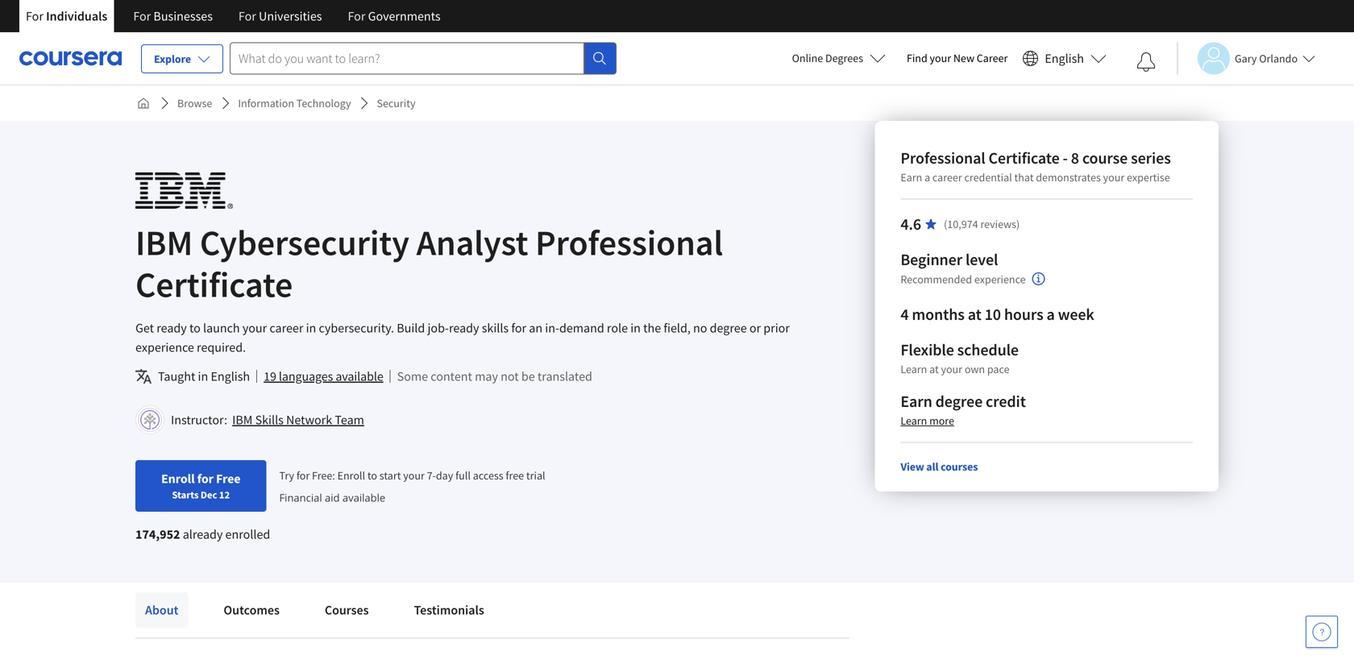 Task type: vqa. For each thing, say whether or not it's contained in the screenshot.
bottommost systems
no



Task type: locate. For each thing, give the bounding box(es) containing it.
gary orlando
[[1235, 51, 1298, 66]]

19 languages available button
[[264, 367, 384, 386]]

universities
[[259, 8, 322, 24]]

2 horizontal spatial for
[[512, 320, 527, 336]]

(10,974
[[944, 217, 979, 231]]

experience
[[975, 272, 1026, 287], [135, 340, 194, 356]]

for left "an"
[[512, 320, 527, 336]]

taught
[[158, 369, 195, 385]]

1 vertical spatial professional
[[536, 220, 724, 265]]

8
[[1072, 148, 1080, 168]]

career up 19
[[270, 320, 304, 336]]

certificate up that
[[989, 148, 1060, 168]]

0 vertical spatial ibm
[[135, 220, 193, 265]]

try for free: enroll to start your 7-day full access free trial financial aid available
[[279, 468, 546, 505]]

ready
[[157, 320, 187, 336], [449, 320, 479, 336]]

earn up learn more "link"
[[901, 392, 933, 412]]

0 horizontal spatial ready
[[157, 320, 187, 336]]

career inside get ready to launch your career in cybersecurity. build job-ready skills for an in-demand role in the field, no degree or prior experience required.
[[270, 320, 304, 336]]

1 vertical spatial experience
[[135, 340, 194, 356]]

to left launch
[[189, 320, 201, 336]]

career left the credential
[[933, 170, 963, 185]]

coursera image
[[19, 45, 122, 71]]

for inside get ready to launch your career in cybersecurity. build job-ready skills for an in-demand role in the field, no degree or prior experience required.
[[512, 320, 527, 336]]

ready right get at the left
[[157, 320, 187, 336]]

0 vertical spatial certificate
[[989, 148, 1060, 168]]

0 horizontal spatial in
[[198, 369, 208, 385]]

aid
[[325, 491, 340, 505]]

field,
[[664, 320, 691, 336]]

professional
[[901, 148, 986, 168], [536, 220, 724, 265]]

1 learn from the top
[[901, 362, 928, 377]]

at inside flexible schedule learn at your own pace
[[930, 362, 939, 377]]

get
[[135, 320, 154, 336]]

for for try for free: enroll to start your 7-day full access free trial
[[297, 468, 310, 483]]

new
[[954, 51, 975, 65]]

1 horizontal spatial degree
[[936, 392, 983, 412]]

ibm skills network team link
[[232, 412, 364, 428]]

2 for from the left
[[133, 8, 151, 24]]

1 vertical spatial earn
[[901, 392, 933, 412]]

available
[[336, 369, 384, 385], [343, 491, 386, 505]]

help center image
[[1313, 623, 1332, 642]]

available right aid
[[343, 491, 386, 505]]

0 horizontal spatial certificate
[[135, 262, 293, 307]]

demand
[[560, 320, 605, 336]]

english
[[1045, 50, 1085, 67], [211, 369, 250, 385]]

courses link
[[315, 593, 379, 628]]

a inside professional certificate - 8 course series earn a career credential that demonstrates your expertise
[[925, 170, 931, 185]]

english right career
[[1045, 50, 1085, 67]]

None search field
[[230, 42, 617, 75]]

for left individuals
[[26, 8, 43, 24]]

for up dec
[[197, 471, 214, 487]]

0 vertical spatial available
[[336, 369, 384, 385]]

information about difficulty level pre-requisites. image
[[1033, 273, 1046, 285]]

free:
[[312, 468, 335, 483]]

7-
[[427, 468, 436, 483]]

0 horizontal spatial a
[[925, 170, 931, 185]]

outcomes link
[[214, 593, 289, 628]]

your inside 'try for free: enroll to start your 7-day full access free trial financial aid available'
[[403, 468, 425, 483]]

4 for from the left
[[348, 8, 366, 24]]

recommended
[[901, 272, 973, 287]]

months
[[912, 304, 965, 325]]

for for enroll for free
[[197, 471, 214, 487]]

skills
[[255, 412, 284, 428]]

1 vertical spatial degree
[[936, 392, 983, 412]]

information technology
[[238, 96, 351, 110]]

your left 7-
[[403, 468, 425, 483]]

0 vertical spatial learn
[[901, 362, 928, 377]]

available inside 'try for free: enroll to start your 7-day full access free trial financial aid available'
[[343, 491, 386, 505]]

1 for from the left
[[26, 8, 43, 24]]

about
[[145, 602, 179, 619]]

learn more link
[[901, 414, 955, 428]]

earn inside earn degree credit learn more
[[901, 392, 933, 412]]

0 horizontal spatial ibm
[[135, 220, 193, 265]]

degree
[[710, 320, 747, 336], [936, 392, 983, 412]]

degree inside get ready to launch your career in cybersecurity. build job-ready skills for an in-demand role in the field, no degree or prior experience required.
[[710, 320, 747, 336]]

What do you want to learn? text field
[[230, 42, 585, 75]]

at
[[968, 304, 982, 325], [930, 362, 939, 377]]

for left the universities
[[239, 8, 256, 24]]

build
[[397, 320, 425, 336]]

beginner level
[[901, 250, 999, 270]]

0 vertical spatial professional
[[901, 148, 986, 168]]

1 vertical spatial career
[[270, 320, 304, 336]]

in left the
[[631, 320, 641, 336]]

enroll right free:
[[338, 468, 365, 483]]

ready left "skills"
[[449, 320, 479, 336]]

experience down level
[[975, 272, 1026, 287]]

in
[[306, 320, 316, 336], [631, 320, 641, 336], [198, 369, 208, 385]]

ibm image
[[135, 173, 233, 209]]

0 vertical spatial at
[[968, 304, 982, 325]]

a left week
[[1047, 304, 1055, 325]]

enrolled
[[225, 527, 270, 543]]

0 horizontal spatial at
[[930, 362, 939, 377]]

prior
[[764, 320, 790, 336]]

0 horizontal spatial experience
[[135, 340, 194, 356]]

starts
[[172, 489, 199, 502]]

your right launch
[[243, 320, 267, 336]]

0 horizontal spatial enroll
[[161, 471, 195, 487]]

174,952 already enrolled
[[135, 527, 270, 543]]

more
[[930, 414, 955, 428]]

0 horizontal spatial to
[[189, 320, 201, 336]]

role
[[607, 320, 628, 336]]

1 ready from the left
[[157, 320, 187, 336]]

1 vertical spatial at
[[930, 362, 939, 377]]

certificate inside the ibm cybersecurity analyst professional certificate
[[135, 262, 293, 307]]

certificate up launch
[[135, 262, 293, 307]]

english down required.
[[211, 369, 250, 385]]

your left the own
[[941, 362, 963, 377]]

at left 10
[[968, 304, 982, 325]]

ibm left the skills
[[232, 412, 253, 428]]

career
[[933, 170, 963, 185], [270, 320, 304, 336]]

courses
[[941, 460, 979, 474]]

earn
[[901, 170, 923, 185], [901, 392, 933, 412]]

for inside enroll for free starts dec 12
[[197, 471, 214, 487]]

information
[[238, 96, 294, 110]]

available up team at the bottom left of the page
[[336, 369, 384, 385]]

no
[[694, 320, 708, 336]]

degree left 'or'
[[710, 320, 747, 336]]

your inside professional certificate - 8 course series earn a career credential that demonstrates your expertise
[[1104, 170, 1125, 185]]

a left the credential
[[925, 170, 931, 185]]

enroll up starts
[[161, 471, 195, 487]]

earn up 4.6
[[901, 170, 923, 185]]

2 ready from the left
[[449, 320, 479, 336]]

0 horizontal spatial professional
[[536, 220, 724, 265]]

to left start
[[368, 468, 377, 483]]

1 earn from the top
[[901, 170, 923, 185]]

1 horizontal spatial ibm
[[232, 412, 253, 428]]

1 vertical spatial to
[[368, 468, 377, 483]]

2 horizontal spatial in
[[631, 320, 641, 336]]

learn
[[901, 362, 928, 377], [901, 414, 928, 428]]

your inside get ready to launch your career in cybersecurity. build job-ready skills for an in-demand role in the field, no degree or prior experience required.
[[243, 320, 267, 336]]

banner navigation
[[13, 0, 454, 32]]

0 vertical spatial career
[[933, 170, 963, 185]]

gary orlando button
[[1177, 42, 1316, 75]]

ibm cybersecurity analyst professional certificate
[[135, 220, 724, 307]]

browse
[[177, 96, 212, 110]]

for individuals
[[26, 8, 108, 24]]

1 horizontal spatial in
[[306, 320, 316, 336]]

enroll inside enroll for free starts dec 12
[[161, 471, 195, 487]]

1 horizontal spatial career
[[933, 170, 963, 185]]

find your new career
[[907, 51, 1008, 65]]

reviews)
[[981, 217, 1020, 231]]

0 horizontal spatial degree
[[710, 320, 747, 336]]

1 horizontal spatial ready
[[449, 320, 479, 336]]

already
[[183, 527, 223, 543]]

2 learn from the top
[[901, 414, 928, 428]]

1 horizontal spatial experience
[[975, 272, 1026, 287]]

1 horizontal spatial enroll
[[338, 468, 365, 483]]

security
[[377, 96, 416, 110]]

1 vertical spatial learn
[[901, 414, 928, 428]]

0 vertical spatial earn
[[901, 170, 923, 185]]

about link
[[135, 593, 188, 628]]

professional certificate - 8 course series earn a career credential that demonstrates your expertise
[[901, 148, 1172, 185]]

4 months at 10 hours a week
[[901, 304, 1095, 325]]

instructor:
[[171, 412, 227, 428]]

english inside button
[[1045, 50, 1085, 67]]

1 horizontal spatial certificate
[[989, 148, 1060, 168]]

0 horizontal spatial english
[[211, 369, 250, 385]]

0 vertical spatial english
[[1045, 50, 1085, 67]]

1 horizontal spatial professional
[[901, 148, 986, 168]]

career
[[977, 51, 1008, 65]]

0 horizontal spatial career
[[270, 320, 304, 336]]

hours
[[1005, 304, 1044, 325]]

at down flexible
[[930, 362, 939, 377]]

explore
[[154, 52, 191, 66]]

1 vertical spatial available
[[343, 491, 386, 505]]

learn inside earn degree credit learn more
[[901, 414, 928, 428]]

0 vertical spatial degree
[[710, 320, 747, 336]]

1 vertical spatial certificate
[[135, 262, 293, 307]]

learn down flexible
[[901, 362, 928, 377]]

view
[[901, 460, 925, 474]]

3 for from the left
[[239, 8, 256, 24]]

that
[[1015, 170, 1034, 185]]

ibm down ibm image
[[135, 220, 193, 265]]

0 vertical spatial a
[[925, 170, 931, 185]]

0 horizontal spatial for
[[197, 471, 214, 487]]

1 vertical spatial a
[[1047, 304, 1055, 325]]

online degrees button
[[780, 40, 899, 76]]

pace
[[988, 362, 1010, 377]]

for
[[512, 320, 527, 336], [297, 468, 310, 483], [197, 471, 214, 487]]

cybersecurity
[[200, 220, 410, 265]]

0 vertical spatial to
[[189, 320, 201, 336]]

certificate
[[989, 148, 1060, 168], [135, 262, 293, 307]]

flexible
[[901, 340, 955, 360]]

your down course
[[1104, 170, 1125, 185]]

career inside professional certificate - 8 course series earn a career credential that demonstrates your expertise
[[933, 170, 963, 185]]

experience down get at the left
[[135, 340, 194, 356]]

2 earn from the top
[[901, 392, 933, 412]]

(10,974 reviews)
[[944, 217, 1020, 231]]

19
[[264, 369, 276, 385]]

for left businesses
[[133, 8, 151, 24]]

for for individuals
[[26, 8, 43, 24]]

in left "cybersecurity." at the left of page
[[306, 320, 316, 336]]

for inside 'try for free: enroll to start your 7-day full access free trial financial aid available'
[[297, 468, 310, 483]]

1 horizontal spatial for
[[297, 468, 310, 483]]

degree up more
[[936, 392, 983, 412]]

for left governments
[[348, 8, 366, 24]]

1 horizontal spatial to
[[368, 468, 377, 483]]

learn left more
[[901, 414, 928, 428]]

degree inside earn degree credit learn more
[[936, 392, 983, 412]]

in right taught
[[198, 369, 208, 385]]

ibm skills network team image
[[138, 408, 162, 432]]

information technology link
[[232, 89, 358, 118]]

for right try
[[297, 468, 310, 483]]

1 horizontal spatial english
[[1045, 50, 1085, 67]]

your
[[930, 51, 952, 65], [1104, 170, 1125, 185], [243, 320, 267, 336], [941, 362, 963, 377], [403, 468, 425, 483]]



Task type: describe. For each thing, give the bounding box(es) containing it.
all
[[927, 460, 939, 474]]

recommended experience
[[901, 272, 1026, 287]]

1 horizontal spatial a
[[1047, 304, 1055, 325]]

translated
[[538, 369, 593, 385]]

own
[[965, 362, 986, 377]]

1 vertical spatial english
[[211, 369, 250, 385]]

professional inside professional certificate - 8 course series earn a career credential that demonstrates your expertise
[[901, 148, 986, 168]]

not
[[501, 369, 519, 385]]

week
[[1059, 304, 1095, 325]]

businesses
[[154, 8, 213, 24]]

technology
[[297, 96, 351, 110]]

outcomes
[[224, 602, 280, 619]]

try
[[279, 468, 294, 483]]

to inside 'try for free: enroll to start your 7-day full access free trial financial aid available'
[[368, 468, 377, 483]]

19 languages available
[[264, 369, 384, 385]]

may
[[475, 369, 498, 385]]

1 vertical spatial ibm
[[232, 412, 253, 428]]

beginner
[[901, 250, 963, 270]]

skills
[[482, 320, 509, 336]]

financial
[[279, 491, 322, 505]]

find
[[907, 51, 928, 65]]

degrees
[[826, 51, 864, 65]]

gary
[[1235, 51, 1258, 66]]

free
[[216, 471, 241, 487]]

for for universities
[[239, 8, 256, 24]]

flexible schedule learn at your own pace
[[901, 340, 1019, 377]]

start
[[380, 468, 401, 483]]

dec
[[201, 489, 217, 502]]

for for businesses
[[133, 8, 151, 24]]

for governments
[[348, 8, 441, 24]]

browse link
[[171, 89, 219, 118]]

be
[[522, 369, 535, 385]]

governments
[[368, 8, 441, 24]]

required.
[[197, 340, 246, 356]]

demonstrates
[[1036, 170, 1101, 185]]

online
[[792, 51, 824, 65]]

experience inside get ready to launch your career in cybersecurity. build job-ready skills for an in-demand role in the field, no degree or prior experience required.
[[135, 340, 194, 356]]

find your new career link
[[899, 48, 1016, 69]]

enroll inside 'try for free: enroll to start your 7-day full access free trial financial aid available'
[[338, 468, 365, 483]]

10
[[985, 304, 1002, 325]]

orlando
[[1260, 51, 1298, 66]]

access
[[473, 468, 504, 483]]

1 horizontal spatial at
[[968, 304, 982, 325]]

to inside get ready to launch your career in cybersecurity. build job-ready skills for an in-demand role in the field, no degree or prior experience required.
[[189, 320, 201, 336]]

home image
[[137, 97, 150, 110]]

the
[[644, 320, 661, 336]]

some content may not be translated
[[397, 369, 593, 385]]

testimonials
[[414, 602, 484, 619]]

professional inside the ibm cybersecurity analyst professional certificate
[[536, 220, 724, 265]]

course
[[1083, 148, 1128, 168]]

for for governments
[[348, 8, 366, 24]]

launch
[[203, 320, 240, 336]]

free
[[506, 468, 524, 483]]

enroll for free starts dec 12
[[161, 471, 241, 502]]

security link
[[371, 89, 422, 118]]

financial aid available button
[[279, 491, 386, 505]]

languages
[[279, 369, 333, 385]]

content
[[431, 369, 473, 385]]

analyst
[[417, 220, 529, 265]]

0 vertical spatial experience
[[975, 272, 1026, 287]]

level
[[966, 250, 999, 270]]

your right find
[[930, 51, 952, 65]]

show notifications image
[[1137, 52, 1156, 72]]

available inside button
[[336, 369, 384, 385]]

credit
[[986, 392, 1026, 412]]

earn inside professional certificate - 8 course series earn a career credential that demonstrates your expertise
[[901, 170, 923, 185]]

for universities
[[239, 8, 322, 24]]

certificate inside professional certificate - 8 course series earn a career credential that demonstrates your expertise
[[989, 148, 1060, 168]]

full
[[456, 468, 471, 483]]

ibm inside the ibm cybersecurity analyst professional certificate
[[135, 220, 193, 265]]

learn inside flexible schedule learn at your own pace
[[901, 362, 928, 377]]

earn degree credit learn more
[[901, 392, 1026, 428]]

view all courses
[[901, 460, 979, 474]]

testimonials link
[[404, 593, 494, 628]]

english button
[[1016, 32, 1114, 85]]

taught in english
[[158, 369, 250, 385]]

job-
[[428, 320, 449, 336]]

your inside flexible schedule learn at your own pace
[[941, 362, 963, 377]]

some
[[397, 369, 428, 385]]

cybersecurity.
[[319, 320, 394, 336]]

view all courses link
[[901, 460, 979, 474]]

team
[[335, 412, 364, 428]]

instructor: ibm skills network team
[[171, 412, 364, 428]]

in-
[[545, 320, 560, 336]]

trial
[[527, 468, 546, 483]]

expertise
[[1127, 170, 1171, 185]]

an
[[529, 320, 543, 336]]

courses
[[325, 602, 369, 619]]



